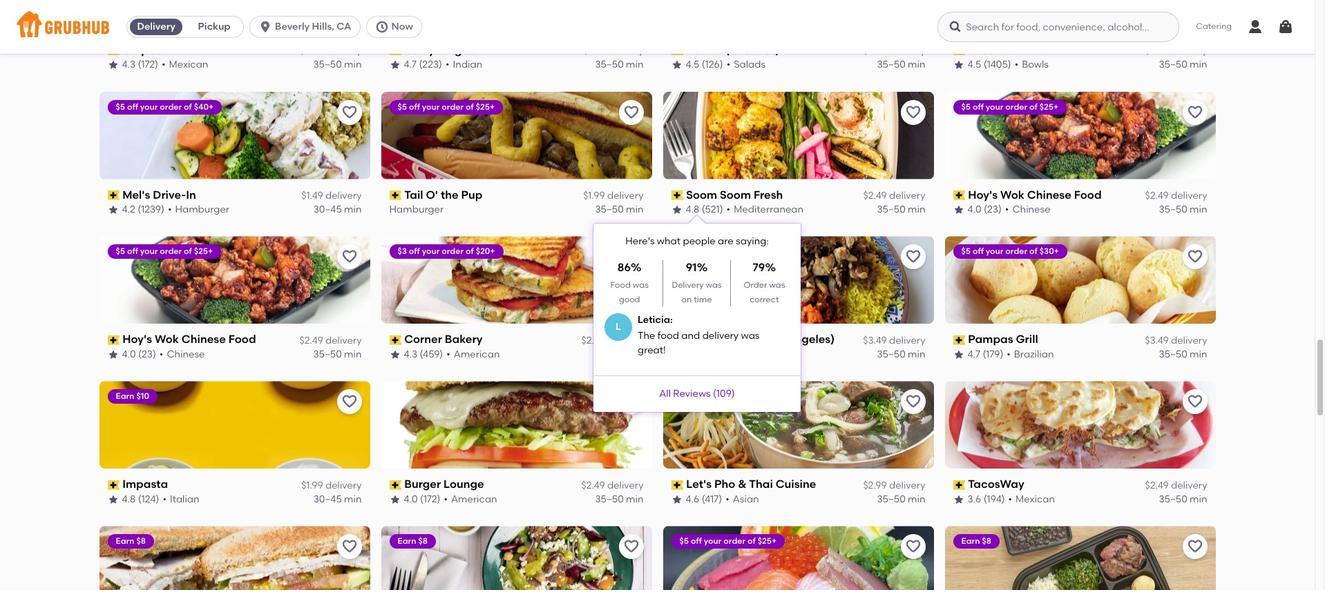 Task type: describe. For each thing, give the bounding box(es) containing it.
4.2 (1239)
[[122, 204, 164, 216]]

star icon image left 4.3 (172) on the left top of page
[[107, 60, 119, 71]]

drive-
[[153, 188, 186, 202]]

$1.99 delivery for kingdom
[[583, 45, 644, 57]]

correct
[[750, 295, 779, 304]]

star icon image left 4.7 (179)
[[953, 350, 964, 361]]

order for mel's drive-in logo
[[160, 102, 182, 112]]

tail o' the pup logo image
[[381, 92, 652, 179]]

mexican for chipotle
[[169, 59, 208, 71]]

91
[[686, 261, 697, 274]]

&
[[738, 478, 747, 492]]

subscription pass image for corner bakery
[[389, 336, 402, 345]]

4.3 for corner bakery
[[404, 349, 418, 361]]

taco
[[968, 43, 995, 56]]

now button
[[366, 16, 428, 38]]

earn $10
[[116, 392, 149, 402]]

$10
[[136, 392, 149, 402]]

delivery for star icon over $5 off your order of $30+'s hoy's wok chinese food logo
[[1171, 190, 1208, 202]]

off for tail o' the pup logo
[[409, 102, 420, 112]]

1 horizontal spatial hoy's wok chinese food
[[968, 188, 1102, 202]]

delivery inside 91 delivery was on time
[[672, 281, 704, 290]]

kingdom
[[437, 43, 487, 56]]

curry
[[404, 43, 435, 56]]

the holy grill (los angeles) logo image
[[663, 237, 934, 324]]

order down the • bowls
[[1006, 102, 1028, 112]]

subscription pass image for soom soom fresh
[[671, 191, 684, 200]]

of for tail o' the pup logo
[[466, 102, 474, 112]]

0 horizontal spatial hoy's
[[122, 333, 152, 347]]

0 vertical spatial wok
[[1001, 188, 1025, 202]]

0 horizontal spatial food
[[229, 333, 256, 347]]

• hamburger
[[168, 204, 229, 216]]

3.6
[[968, 494, 982, 506]]

your for pampas grill logo
[[986, 247, 1004, 257]]

$5 for tail o' the pup logo
[[398, 102, 407, 112]]

all
[[660, 388, 671, 400]]

star icon image up $5 off your order of $30+
[[953, 205, 964, 216]]

2 grill from the left
[[1016, 333, 1039, 347]]

tacosway
[[968, 478, 1025, 492]]

sushi bop logo image
[[663, 527, 934, 591]]

4.0 (172)
[[404, 494, 441, 506]]

30–45 min for impasta
[[314, 494, 362, 506]]

4.5 for berlins (w 3rd st)
[[686, 59, 700, 71]]

tooltip containing 86
[[594, 216, 801, 413]]

35–50 for star icon on the left of 4.5 (126)
[[877, 59, 906, 71]]

salads
[[734, 59, 766, 71]]

star icon image left 4.5 (126)
[[671, 60, 682, 71]]

• brazilian
[[1007, 349, 1054, 361]]

order for pampas grill logo
[[1006, 247, 1028, 257]]

0 vertical spatial food
[[1074, 188, 1102, 202]]

beverly hills, ca button
[[250, 16, 366, 38]]

holy
[[709, 333, 734, 347]]

(194)
[[984, 494, 1005, 506]]

pampas grill
[[968, 333, 1039, 347]]

pickup
[[198, 21, 231, 32]]

delivery inside leticia the food and delivery was great!
[[703, 331, 739, 342]]

your for tail o' the pup logo
[[422, 102, 440, 112]]

mel's drive-in logo image
[[99, 92, 370, 179]]

now
[[392, 21, 413, 32]]

bell
[[998, 43, 1018, 56]]

let's pho & thai cuisine logo image
[[663, 382, 934, 470]]

order for tail o' the pup logo
[[442, 102, 464, 112]]

$25+ down bowls
[[1040, 102, 1059, 112]]

delivery for the holy grill (los angeles) logo
[[889, 335, 926, 347]]

off for sushi bop logo on the right of the page
[[691, 537, 702, 547]]

subscription pass image for let's pho & thai cuisine
[[671, 481, 684, 490]]

$1.99 for o'
[[583, 190, 605, 202]]

86
[[618, 261, 631, 274]]

good
[[619, 295, 640, 304]]

your for corner bakery logo
[[422, 247, 440, 257]]

$30+
[[1040, 247, 1059, 257]]

2 hamburger from the left
[[389, 204, 444, 216]]

hoy's wok chinese food logo image for star icon on top of earn $10
[[99, 237, 370, 324]]

$5 off your order of $25+ down • asian
[[680, 537, 777, 547]]

leticia the food and delivery was great!
[[638, 314, 760, 356]]

l
[[616, 321, 621, 333]]

curry kingdom
[[404, 43, 487, 56]]

here's
[[626, 236, 655, 248]]

great!
[[638, 345, 666, 356]]

lazy daisy of beverly hills logo image
[[99, 527, 370, 591]]

was for 86
[[633, 281, 649, 290]]

91 delivery was on time
[[672, 261, 722, 304]]

109
[[717, 388, 732, 400]]

people
[[683, 236, 716, 248]]

of for pampas grill logo
[[1030, 247, 1038, 257]]

35–50 for star icon on top of earn $10
[[313, 349, 342, 361]]

$8 for lazy daisy of beverly hills logo
[[136, 537, 146, 547]]

order down the (1239)
[[160, 247, 182, 257]]

$25+ down indian
[[476, 102, 495, 112]]

earn for la vaca brazilian grill logo
[[962, 537, 980, 547]]

$5 for pampas grill logo
[[962, 247, 971, 257]]

star icon image left the 4.6
[[671, 495, 682, 506]]

4.3 for chipotle
[[122, 59, 136, 71]]

(172) for burger lounge
[[420, 494, 441, 506]]

1 grill from the left
[[736, 333, 759, 347]]

chipotle
[[122, 43, 169, 56]]

italian
[[170, 494, 199, 506]]

79 order was correct
[[744, 261, 785, 304]]

ca
[[337, 21, 351, 32]]

• american for corner bakery
[[447, 349, 500, 361]]

star icon image left 4.7 (223)
[[389, 60, 401, 71]]

(los
[[761, 333, 784, 347]]

4.6 (417)
[[686, 494, 722, 506]]

in
[[186, 188, 196, 202]]

star icon image left 4.8 (521)
[[671, 205, 682, 216]]

subscription pass image for taco bell
[[953, 46, 966, 55]]

35–50 for star icon on the left of 4.8 (521)
[[877, 204, 906, 216]]

tail
[[404, 188, 423, 202]]

american for bakery
[[454, 349, 500, 361]]

• mexican for chipotle
[[162, 59, 208, 71]]

$40+
[[194, 102, 214, 112]]

1 horizontal spatial (23)
[[984, 204, 1002, 216]]

hoy's wok chinese food logo image for star icon over $5 off your order of $30+
[[945, 92, 1216, 179]]

$4.49 delivery
[[1145, 45, 1208, 57]]

35–50 for star icon on the left of 4.7 (179)
[[1159, 349, 1188, 361]]

0 horizontal spatial hoy's wok chinese food
[[122, 333, 256, 347]]

off for mel's drive-in logo
[[127, 102, 138, 112]]

$25+ down asian
[[758, 537, 777, 547]]

cuisine
[[776, 478, 817, 492]]

4.3 (172)
[[122, 59, 158, 71]]

)
[[732, 388, 735, 400]]

(126)
[[702, 59, 723, 71]]

1 vertical spatial (23)
[[138, 349, 156, 361]]

delivery for pampas grill logo
[[1171, 335, 1208, 347]]

off for hoy's wok chinese food logo corresponding to star icon on top of earn $10
[[127, 247, 138, 257]]

hills,
[[312, 21, 334, 32]]

• mediterranean
[[727, 204, 804, 216]]

35–50 for star icon to the left of the 4.0 (172) on the left of the page
[[595, 494, 624, 506]]

beverly
[[275, 21, 310, 32]]

$3 off your order of $20+
[[398, 247, 495, 257]]

pickup button
[[185, 16, 243, 38]]

• chinese for star icon on top of earn $10
[[160, 349, 205, 361]]

delivery inside "button"
[[137, 21, 175, 32]]

mel's drive-in
[[122, 188, 196, 202]]

of down '• hamburger'
[[184, 247, 192, 257]]

4.7 (179)
[[968, 349, 1004, 361]]

your down (1405)
[[986, 102, 1004, 112]]

35–50 for star icon on the left of 3.6
[[1159, 494, 1188, 506]]

star icon image left 4.5 (1405)
[[953, 60, 964, 71]]

35–50 for star icon to the left of the 4.6
[[877, 494, 906, 506]]

4.8 (521)
[[686, 204, 723, 216]]

• indian
[[446, 59, 483, 71]]

4.7 for curry kingdom
[[404, 59, 417, 71]]

reviews
[[673, 388, 711, 400]]

$20+
[[476, 247, 495, 257]]

2 vertical spatial $1.99
[[301, 480, 323, 492]]

$3.49 delivery for pampas grill
[[1145, 335, 1208, 347]]

star icon image left the 4.0 (172) on the left of the page
[[389, 495, 401, 506]]

79
[[753, 261, 765, 274]]

la vaca brazilian grill logo image
[[945, 527, 1216, 591]]

impasta
[[122, 478, 168, 492]]

tacosway logo image
[[945, 382, 1216, 470]]

burger
[[404, 478, 441, 492]]

(417)
[[702, 494, 722, 506]]

4.2
[[122, 204, 135, 216]]

pampas grill logo image
[[945, 237, 1216, 324]]

$5 off your order of $30+
[[962, 247, 1059, 257]]

(521)
[[702, 204, 723, 216]]

leticia
[[638, 314, 670, 326]]

earn $8 for la vaca brazilian grill logo
[[962, 537, 992, 547]]

• asian
[[726, 494, 759, 506]]

subscription pass image for impasta
[[107, 481, 120, 490]]



Task type: locate. For each thing, give the bounding box(es) containing it.
bbq bill logo image
[[381, 527, 652, 591]]

4.7
[[404, 59, 417, 71], [968, 349, 981, 361]]

$5 for mel's drive-in logo
[[116, 102, 125, 112]]

berlins (w 3rd st)
[[686, 43, 780, 56]]

1 vertical spatial 4.8
[[122, 494, 136, 506]]

let's
[[686, 478, 712, 492]]

save this restaurant image
[[623, 104, 640, 121], [905, 104, 922, 121], [1187, 104, 1204, 121], [905, 249, 922, 266], [341, 394, 358, 411], [341, 539, 358, 556], [905, 539, 922, 556], [1187, 539, 1204, 556]]

1 horizontal spatial hamburger
[[389, 204, 444, 216]]

0 vertical spatial 30–45 min
[[314, 204, 362, 216]]

0 horizontal spatial 4.5
[[686, 59, 700, 71]]

off for pampas grill logo
[[973, 247, 984, 257]]

4.8 left (124)
[[122, 494, 136, 506]]

1 vertical spatial 4.3
[[404, 349, 418, 361]]

1 4.5 from the left
[[686, 59, 700, 71]]

grill left "(los"
[[736, 333, 759, 347]]

• mexican right (194)
[[1009, 494, 1055, 506]]

earn left $10
[[116, 392, 134, 402]]

the holy grill (los angeles)
[[686, 333, 835, 347]]

taco bell
[[968, 43, 1018, 56]]

off for corner bakery logo
[[409, 247, 420, 257]]

1 vertical spatial mexican
[[1016, 494, 1055, 506]]

0 vertical spatial $1.99
[[583, 45, 605, 57]]

0 vertical spatial delivery
[[137, 21, 175, 32]]

4.0 up earn $10
[[122, 349, 136, 361]]

tooltip
[[594, 216, 801, 413]]

was for 91
[[706, 281, 722, 290]]

0 horizontal spatial • mexican
[[162, 59, 208, 71]]

food
[[658, 331, 679, 342]]

1 vertical spatial american
[[451, 494, 497, 506]]

1 soom from the left
[[686, 188, 718, 202]]

of left $20+
[[466, 247, 474, 257]]

1 vertical spatial 30–45 min
[[314, 494, 362, 506]]

1 horizontal spatial • chinese
[[1005, 204, 1051, 216]]

here's what people are saying:
[[626, 236, 769, 248]]

earn for bbq bill logo
[[398, 537, 416, 547]]

earn $8 for bbq bill logo
[[398, 537, 428, 547]]

grill up • brazilian
[[1016, 333, 1039, 347]]

was inside 86 food was good
[[633, 281, 649, 290]]

• mexican for tacosway
[[1009, 494, 1055, 506]]

4.0 (23) up $10
[[122, 349, 156, 361]]

1 horizontal spatial $3.49 delivery
[[1145, 335, 1208, 347]]

1 vertical spatial hoy's wok chinese food logo image
[[99, 237, 370, 324]]

86 food was good
[[611, 261, 649, 304]]

(1239)
[[138, 204, 164, 216]]

1 horizontal spatial hoy's wok chinese food logo image
[[945, 92, 1216, 179]]

$8 down 3.6 (194)
[[982, 537, 992, 547]]

0 horizontal spatial the
[[638, 331, 656, 342]]

$1.49
[[302, 190, 323, 202]]

star icon image left 3.6
[[953, 495, 964, 506]]

2 $3.49 delivery from the left
[[1145, 335, 1208, 347]]

• american down lounge
[[444, 494, 497, 506]]

1 vertical spatial delivery
[[672, 281, 704, 290]]

1 $3.49 from the left
[[863, 335, 887, 347]]

burger lounge
[[404, 478, 484, 492]]

0 vertical spatial • american
[[447, 349, 500, 361]]

of down the • bowls
[[1030, 102, 1038, 112]]

was up time
[[706, 281, 722, 290]]

0 vertical spatial 4.7
[[404, 59, 417, 71]]

0 vertical spatial (23)
[[984, 204, 1002, 216]]

0 horizontal spatial 4.0 (23)
[[122, 349, 156, 361]]

1 vertical spatial 4.0 (23)
[[122, 349, 156, 361]]

4.5 for taco bell
[[968, 59, 982, 71]]

0 vertical spatial 4.0
[[968, 204, 982, 216]]

1 30–45 min from the top
[[314, 204, 362, 216]]

$5 off your order of $25+ down the (1239)
[[116, 247, 213, 257]]

$5 off your order of $40+
[[116, 102, 214, 112]]

your for mel's drive-in logo
[[140, 102, 158, 112]]

earn down 4.8 (124)
[[116, 537, 134, 547]]

1 vertical spatial food
[[611, 281, 631, 290]]

of left $40+
[[184, 102, 192, 112]]

food inside 86 food was good
[[611, 281, 631, 290]]

mexican right (194)
[[1016, 494, 1055, 506]]

$4.49
[[1145, 45, 1169, 57]]

$3.49 for the holy grill (los angeles)
[[863, 335, 887, 347]]

delivery for burger lounge logo
[[607, 480, 644, 492]]

1 vertical spatial 30–45
[[314, 494, 342, 506]]

0 vertical spatial american
[[454, 349, 500, 361]]

soom up 4.8 (521)
[[686, 188, 718, 202]]

what
[[657, 236, 681, 248]]

• american
[[447, 349, 500, 361], [444, 494, 497, 506]]

0 vertical spatial $1.99 delivery
[[583, 45, 644, 57]]

4.0 for star icon on top of earn $10
[[122, 349, 136, 361]]

star icon image
[[107, 60, 119, 71], [389, 60, 401, 71], [671, 60, 682, 71], [953, 60, 964, 71], [107, 205, 119, 216], [671, 205, 682, 216], [953, 205, 964, 216], [107, 350, 119, 361], [389, 350, 401, 361], [953, 350, 964, 361], [107, 495, 119, 506], [389, 495, 401, 506], [671, 495, 682, 506], [953, 495, 964, 506]]

0 horizontal spatial (172)
[[138, 59, 158, 71]]

delivery for the soom soom fresh logo
[[889, 190, 926, 202]]

order down • asian
[[724, 537, 746, 547]]

soom up (521) at the top right of page
[[720, 188, 751, 202]]

1 horizontal spatial 4.0
[[404, 494, 418, 506]]

delivery for tacosway logo
[[1171, 480, 1208, 492]]

4.3 down chipotle
[[122, 59, 136, 71]]

of down indian
[[466, 102, 474, 112]]

was for 79
[[769, 281, 785, 290]]

subscription pass image for burger lounge
[[389, 481, 402, 490]]

2 30–45 from the top
[[314, 494, 342, 506]]

star icon image left 4.2
[[107, 205, 119, 216]]

mexican
[[169, 59, 208, 71], [1016, 494, 1055, 506]]

hoy's up $5 off your order of $30+
[[968, 188, 998, 202]]

subscription pass image up what
[[671, 191, 684, 200]]

delivery for impasta logo on the left of page
[[325, 480, 362, 492]]

$1.99
[[583, 45, 605, 57], [583, 190, 605, 202], [301, 480, 323, 492]]

order
[[744, 281, 767, 290]]

berlins
[[686, 43, 723, 56]]

$1.49 delivery
[[302, 190, 362, 202]]

$5 off your order of $25+
[[398, 102, 495, 112], [962, 102, 1059, 112], [116, 247, 213, 257], [680, 537, 777, 547]]

0 vertical spatial • mexican
[[162, 59, 208, 71]]

mexican up $40+
[[169, 59, 208, 71]]

(172) down chipotle
[[138, 59, 158, 71]]

$1.99 for kingdom
[[583, 45, 605, 57]]

1 horizontal spatial $8
[[418, 537, 428, 547]]

(459)
[[420, 349, 443, 361]]

was left "(los"
[[741, 331, 760, 342]]

1 vertical spatial 4.0
[[122, 349, 136, 361]]

1 vertical spatial $1.99 delivery
[[583, 190, 644, 202]]

0 horizontal spatial wok
[[155, 333, 179, 347]]

delivery for tail o' the pup logo
[[607, 190, 644, 202]]

2 horizontal spatial 4.0
[[968, 204, 982, 216]]

your down '(417)'
[[704, 537, 722, 547]]

earn down 3.6
[[962, 537, 980, 547]]

delivery button
[[127, 16, 185, 38]]

1 horizontal spatial 4.8
[[686, 204, 700, 216]]

4.8
[[686, 204, 700, 216], [122, 494, 136, 506]]

american down lounge
[[451, 494, 497, 506]]

1 horizontal spatial grill
[[1016, 333, 1039, 347]]

pho
[[715, 478, 736, 492]]

35–50
[[313, 59, 342, 71], [595, 59, 624, 71], [877, 59, 906, 71], [1159, 59, 1188, 71], [595, 204, 624, 216], [877, 204, 906, 216], [1159, 204, 1188, 216], [313, 349, 342, 361], [595, 349, 624, 361], [877, 349, 906, 361], [1159, 349, 1188, 361], [595, 494, 624, 506], [877, 494, 906, 506], [1159, 494, 1188, 506]]

the left holy at the right of the page
[[686, 333, 707, 347]]

save this restaurant image
[[341, 104, 358, 121], [341, 249, 358, 266], [623, 249, 640, 266], [1187, 249, 1204, 266], [623, 394, 640, 411], [905, 394, 922, 411], [1187, 394, 1204, 411], [623, 539, 640, 556]]

4.3 (459)
[[404, 349, 443, 361]]

1 horizontal spatial 4.7
[[968, 349, 981, 361]]

let's pho & thai cuisine
[[686, 478, 817, 492]]

delivery up chipotle
[[137, 21, 175, 32]]

2 vertical spatial 4.0
[[404, 494, 418, 506]]

1 horizontal spatial wok
[[1001, 188, 1025, 202]]

earn $8 for lazy daisy of beverly hills logo
[[116, 537, 146, 547]]

4.5 down berlins
[[686, 59, 700, 71]]

earn $8
[[116, 537, 146, 547], [398, 537, 428, 547], [962, 537, 992, 547]]

of left $30+
[[1030, 247, 1038, 257]]

earn $8 down 4.8 (124)
[[116, 537, 146, 547]]

was inside leticia the food and delivery was great!
[[741, 331, 760, 342]]

earn for impasta logo on the left of page
[[116, 392, 134, 402]]

35–50 for star icon left of 4.3 (459)
[[595, 349, 624, 361]]

1 30–45 from the top
[[314, 204, 342, 216]]

4.8 for impasta
[[122, 494, 136, 506]]

earn down the 4.0 (172) on the left of the page
[[398, 537, 416, 547]]

earn $8 down 3.6
[[962, 537, 992, 547]]

saying:
[[736, 236, 769, 248]]

2 horizontal spatial food
[[1074, 188, 1102, 202]]

and
[[682, 331, 700, 342]]

pup
[[461, 188, 483, 202]]

1 vertical spatial hoy's
[[122, 333, 152, 347]]

0 horizontal spatial (23)
[[138, 349, 156, 361]]

0 horizontal spatial $3.49
[[863, 335, 887, 347]]

subscription pass image left let's
[[671, 481, 684, 490]]

subscription pass image for berlins (w 3rd st)
[[671, 46, 684, 55]]

3 $8 from the left
[[982, 537, 992, 547]]

1 horizontal spatial (172)
[[420, 494, 441, 506]]

fresh
[[754, 188, 783, 202]]

impasta logo image
[[99, 382, 370, 470]]

star icon image left 4.3 (459)
[[389, 350, 401, 361]]

the
[[441, 188, 459, 202]]

1 horizontal spatial the
[[686, 333, 707, 347]]

$8 for bbq bill logo
[[418, 537, 428, 547]]

of down asian
[[748, 537, 756, 547]]

star icon image left 4.8 (124)
[[107, 495, 119, 506]]

4.5 (126)
[[686, 59, 723, 71]]

earn for lazy daisy of beverly hills logo
[[116, 537, 134, 547]]

0 vertical spatial 4.0 (23)
[[968, 204, 1002, 216]]

1 horizontal spatial delivery
[[672, 281, 704, 290]]

(1405)
[[984, 59, 1012, 71]]

subscription pass image
[[107, 46, 120, 55], [107, 191, 120, 200], [389, 191, 402, 200], [953, 191, 966, 200], [107, 336, 120, 345], [671, 336, 684, 345], [953, 336, 966, 345], [953, 481, 966, 490]]

4.5 (1405)
[[968, 59, 1012, 71]]

4.3 down corner
[[404, 349, 418, 361]]

4.8 left (521) at the top right of page
[[686, 204, 700, 216]]

1 hamburger from the left
[[175, 204, 229, 216]]

30–45 min for mel's drive-in
[[314, 204, 362, 216]]

star icon image up earn $10
[[107, 350, 119, 361]]

hoy's
[[968, 188, 998, 202], [122, 333, 152, 347]]

hoy's wok chinese food
[[968, 188, 1102, 202], [122, 333, 256, 347]]

0 horizontal spatial hoy's wok chinese food logo image
[[99, 237, 370, 324]]

asian
[[733, 494, 759, 506]]

order for sushi bop logo on the right of the page
[[724, 537, 746, 547]]

1 horizontal spatial hoy's
[[968, 188, 998, 202]]

• chinese for star icon over $5 off your order of $30+
[[1005, 204, 1051, 216]]

(179)
[[983, 349, 1004, 361]]

subscription pass image left berlins
[[671, 46, 684, 55]]

4.0 up $5 off your order of $30+
[[968, 204, 982, 216]]

1 horizontal spatial mexican
[[1016, 494, 1055, 506]]

your down (223)
[[422, 102, 440, 112]]

1 vertical spatial wok
[[155, 333, 179, 347]]

american
[[454, 349, 500, 361], [451, 494, 497, 506]]

was inside 79 order was correct
[[769, 281, 785, 290]]

subscription pass image left burger
[[389, 481, 402, 490]]

$3
[[398, 247, 407, 257]]

1 horizontal spatial $3.49
[[1145, 335, 1169, 347]]

svg image
[[1247, 19, 1264, 35], [1278, 19, 1294, 35], [375, 20, 389, 34], [949, 20, 963, 34]]

order for corner bakery logo
[[442, 247, 464, 257]]

order left $40+
[[160, 102, 182, 112]]

0 horizontal spatial soom
[[686, 188, 718, 202]]

4.7 left (179)
[[968, 349, 981, 361]]

0 vertical spatial 4.3
[[122, 59, 136, 71]]

$1.99 delivery
[[583, 45, 644, 57], [583, 190, 644, 202], [301, 480, 362, 492]]

your right $3
[[422, 247, 440, 257]]

of for corner bakery logo
[[466, 247, 474, 257]]

4.0 (23) up $5 off your order of $30+
[[968, 204, 1002, 216]]

0 horizontal spatial $8
[[136, 537, 146, 547]]

4.3
[[122, 59, 136, 71], [404, 349, 418, 361]]

the inside leticia the food and delivery was great!
[[638, 331, 656, 342]]

soom soom fresh logo image
[[663, 92, 934, 179]]

hamburger down "in"
[[175, 204, 229, 216]]

0 horizontal spatial 4.7
[[404, 59, 417, 71]]

2 $8 from the left
[[418, 537, 428, 547]]

(23) up $10
[[138, 349, 156, 361]]

$25+ down '• hamburger'
[[194, 247, 213, 257]]

• american down the bakery
[[447, 349, 500, 361]]

food
[[1074, 188, 1102, 202], [611, 281, 631, 290], [229, 333, 256, 347]]

$3.49 for pampas grill
[[1145, 335, 1169, 347]]

30–45 for impasta
[[314, 494, 342, 506]]

your for sushi bop logo on the right of the page
[[704, 537, 722, 547]]

delivery up on
[[672, 281, 704, 290]]

earn $8 down the 4.0 (172) on the left of the page
[[398, 537, 428, 547]]

your
[[140, 102, 158, 112], [422, 102, 440, 112], [986, 102, 1004, 112], [140, 247, 158, 257], [422, 247, 440, 257], [986, 247, 1004, 257], [704, 537, 722, 547]]

Search for food, convenience, alcohol... search field
[[938, 12, 1180, 42]]

hoy's up earn $10
[[122, 333, 152, 347]]

0 vertical spatial hoy's wok chinese food
[[968, 188, 1102, 202]]

bowls
[[1022, 59, 1049, 71]]

(
[[713, 388, 717, 400]]

• american for burger lounge
[[444, 494, 497, 506]]

$5 off your order of $25+ down (223)
[[398, 102, 495, 112]]

was up correct
[[769, 281, 785, 290]]

of for mel's drive-in logo
[[184, 102, 192, 112]]

hamburger down tail at the top left of page
[[389, 204, 444, 216]]

0 horizontal spatial hamburger
[[175, 204, 229, 216]]

corner bakery logo image
[[381, 237, 652, 324]]

0 horizontal spatial earn $8
[[116, 537, 146, 547]]

$8 down 4.8 (124)
[[136, 537, 146, 547]]

0 horizontal spatial delivery
[[137, 21, 175, 32]]

4.7 down curry
[[404, 59, 417, 71]]

corner
[[404, 333, 442, 347]]

off
[[127, 102, 138, 112], [409, 102, 420, 112], [973, 102, 984, 112], [127, 247, 138, 257], [409, 247, 420, 257], [973, 247, 984, 257], [691, 537, 702, 547]]

4.5 down the taco
[[968, 59, 982, 71]]

0 horizontal spatial mexican
[[169, 59, 208, 71]]

main navigation navigation
[[0, 0, 1315, 54]]

0 vertical spatial hoy's
[[968, 188, 998, 202]]

order left $30+
[[1006, 247, 1028, 257]]

35–50 for star icon over $5 off your order of $30+
[[1159, 204, 1188, 216]]

2 horizontal spatial earn $8
[[962, 537, 992, 547]]

chinese
[[1028, 188, 1072, 202], [1013, 204, 1051, 216], [182, 333, 226, 347], [167, 349, 205, 361]]

delivery for corner bakery logo
[[607, 335, 644, 347]]

time
[[694, 295, 712, 304]]

pampas
[[968, 333, 1014, 347]]

your left $30+
[[986, 247, 1004, 257]]

2 earn $8 from the left
[[398, 537, 428, 547]]

$5
[[116, 102, 125, 112], [398, 102, 407, 112], [962, 102, 971, 112], [116, 247, 125, 257], [962, 247, 971, 257], [680, 537, 689, 547]]

order down • indian
[[442, 102, 464, 112]]

1 horizontal spatial food
[[611, 281, 631, 290]]

svg image inside now button
[[375, 20, 389, 34]]

order
[[160, 102, 182, 112], [442, 102, 464, 112], [1006, 102, 1028, 112], [160, 247, 182, 257], [442, 247, 464, 257], [1006, 247, 1028, 257], [724, 537, 746, 547]]

1 vertical spatial (172)
[[420, 494, 441, 506]]

35–50 for star icon to the left of 4.7 (223)
[[595, 59, 624, 71]]

(23) up $5 off your order of $30+
[[984, 204, 1002, 216]]

(172)
[[138, 59, 158, 71], [420, 494, 441, 506]]

american for lounge
[[451, 494, 497, 506]]

2 vertical spatial food
[[229, 333, 256, 347]]

0 horizontal spatial $3.49 delivery
[[863, 335, 926, 347]]

subscription pass image for curry kingdom
[[389, 46, 402, 55]]

1 vertical spatial $1.99
[[583, 190, 605, 202]]

mexican for tacosway
[[1016, 494, 1055, 506]]

4.0 for star icon to the left of the 4.0 (172) on the left of the page
[[404, 494, 418, 506]]

the up great!
[[638, 331, 656, 342]]

1 vertical spatial • american
[[444, 494, 497, 506]]

1 horizontal spatial 4.3
[[404, 349, 418, 361]]

svg image
[[259, 20, 272, 34]]

lounge
[[444, 478, 484, 492]]

• italian
[[163, 494, 199, 506]]

$3.49 delivery for the holy grill (los angeles)
[[863, 335, 926, 347]]

delivery for mel's drive-in logo
[[325, 190, 362, 202]]

st)
[[765, 43, 780, 56]]

1 $8 from the left
[[136, 537, 146, 547]]

2 horizontal spatial $8
[[982, 537, 992, 547]]

$5 for sushi bop logo on the right of the page
[[680, 537, 689, 547]]

your down the (1239)
[[140, 247, 158, 257]]

1 horizontal spatial • mexican
[[1009, 494, 1055, 506]]

catering
[[1197, 22, 1232, 31]]

1 vertical spatial hoy's wok chinese food
[[122, 333, 256, 347]]

hoy's wok chinese food logo image
[[945, 92, 1216, 179], [99, 237, 370, 324]]

subscription pass image
[[389, 46, 402, 55], [671, 46, 684, 55], [953, 46, 966, 55], [671, 191, 684, 200], [389, 336, 402, 345], [107, 481, 120, 490], [389, 481, 402, 490], [671, 481, 684, 490]]

(172) for chipotle
[[138, 59, 158, 71]]

all reviews ( 109 )
[[660, 388, 735, 400]]

2 vertical spatial $1.99 delivery
[[301, 480, 362, 492]]

$5 off your order of $25+ down (1405)
[[962, 102, 1059, 112]]

delivery for let's pho & thai cuisine logo
[[889, 480, 926, 492]]

was up good
[[633, 281, 649, 290]]

o'
[[426, 188, 438, 202]]

3 earn $8 from the left
[[962, 537, 992, 547]]

0 vertical spatial mexican
[[169, 59, 208, 71]]

• mexican down chipotle
[[162, 59, 208, 71]]

1 vertical spatial 4.7
[[968, 349, 981, 361]]

0 horizontal spatial grill
[[736, 333, 759, 347]]

•
[[162, 59, 166, 71], [446, 59, 450, 71], [727, 59, 731, 71], [1015, 59, 1019, 71], [168, 204, 172, 216], [727, 204, 731, 216], [1005, 204, 1009, 216], [160, 349, 163, 361], [447, 349, 450, 361], [1007, 349, 1011, 361], [163, 494, 167, 506], [444, 494, 448, 506], [726, 494, 730, 506], [1009, 494, 1013, 506]]

1 horizontal spatial 4.0 (23)
[[968, 204, 1002, 216]]

$8 for la vaca brazilian grill logo
[[982, 537, 992, 547]]

subscription pass image left the taco
[[953, 46, 966, 55]]

subscription pass image left corner
[[389, 336, 402, 345]]

of for sushi bop logo on the right of the page
[[748, 537, 756, 547]]

2 4.5 from the left
[[968, 59, 982, 71]]

1 horizontal spatial earn $8
[[398, 537, 428, 547]]

35–50 for star icon left of 4.3 (172) on the left top of page
[[313, 59, 342, 71]]

delivery
[[325, 45, 362, 57], [607, 45, 644, 57], [889, 45, 926, 57], [1171, 45, 1208, 57], [325, 190, 362, 202], [607, 190, 644, 202], [889, 190, 926, 202], [1171, 190, 1208, 202], [703, 331, 739, 342], [325, 335, 362, 347], [607, 335, 644, 347], [889, 335, 926, 347], [1171, 335, 1208, 347], [325, 480, 362, 492], [607, 480, 644, 492], [889, 480, 926, 492], [1171, 480, 1208, 492]]

order left $20+
[[442, 247, 464, 257]]

$1.99 delivery for o'
[[583, 190, 644, 202]]

0 vertical spatial (172)
[[138, 59, 158, 71]]

30–45 min
[[314, 204, 362, 216], [314, 494, 362, 506]]

tail o' the pup
[[404, 188, 483, 202]]

0 vertical spatial • chinese
[[1005, 204, 1051, 216]]

0 horizontal spatial 4.0
[[122, 349, 136, 361]]

3.6 (194)
[[968, 494, 1005, 506]]

brazilian
[[1014, 349, 1054, 361]]

4.0 for star icon over $5 off your order of $30+
[[968, 204, 982, 216]]

$8 down the 4.0 (172) on the left of the page
[[418, 537, 428, 547]]

(w
[[726, 43, 741, 56]]

(223)
[[419, 59, 442, 71]]

subscription pass image left impasta
[[107, 481, 120, 490]]

2 30–45 min from the top
[[314, 494, 362, 506]]

30–45 for mel's drive-in
[[314, 204, 342, 216]]

indian
[[453, 59, 483, 71]]

1 horizontal spatial soom
[[720, 188, 751, 202]]

0 horizontal spatial 4.3
[[122, 59, 136, 71]]

was inside 91 delivery was on time
[[706, 281, 722, 290]]

0 vertical spatial 4.8
[[686, 204, 700, 216]]

off for star icon over $5 off your order of $30+'s hoy's wok chinese food logo
[[973, 102, 984, 112]]

(172) down burger
[[420, 494, 441, 506]]

burger lounge logo image
[[381, 382, 652, 470]]

• salads
[[727, 59, 766, 71]]

your down 4.3 (172) on the left top of page
[[140, 102, 158, 112]]

0 horizontal spatial 4.8
[[122, 494, 136, 506]]

delivery for hoy's wok chinese food logo corresponding to star icon on top of earn $10
[[325, 335, 362, 347]]

0 vertical spatial hoy's wok chinese food logo image
[[945, 92, 1216, 179]]

1 vertical spatial • mexican
[[1009, 494, 1055, 506]]

2 $3.49 from the left
[[1145, 335, 1169, 347]]

0 horizontal spatial • chinese
[[160, 349, 205, 361]]

1 vertical spatial • chinese
[[160, 349, 205, 361]]

4.0 down burger
[[404, 494, 418, 506]]

0 vertical spatial 30–45
[[314, 204, 342, 216]]

4.6
[[686, 494, 700, 506]]

1 earn $8 from the left
[[116, 537, 146, 547]]

2 soom from the left
[[720, 188, 751, 202]]

american down the bakery
[[454, 349, 500, 361]]

subscription pass image down now button
[[389, 46, 402, 55]]

1 $3.49 delivery from the left
[[863, 335, 926, 347]]



Task type: vqa. For each thing, say whether or not it's contained in the screenshot.
ton at the left top
no



